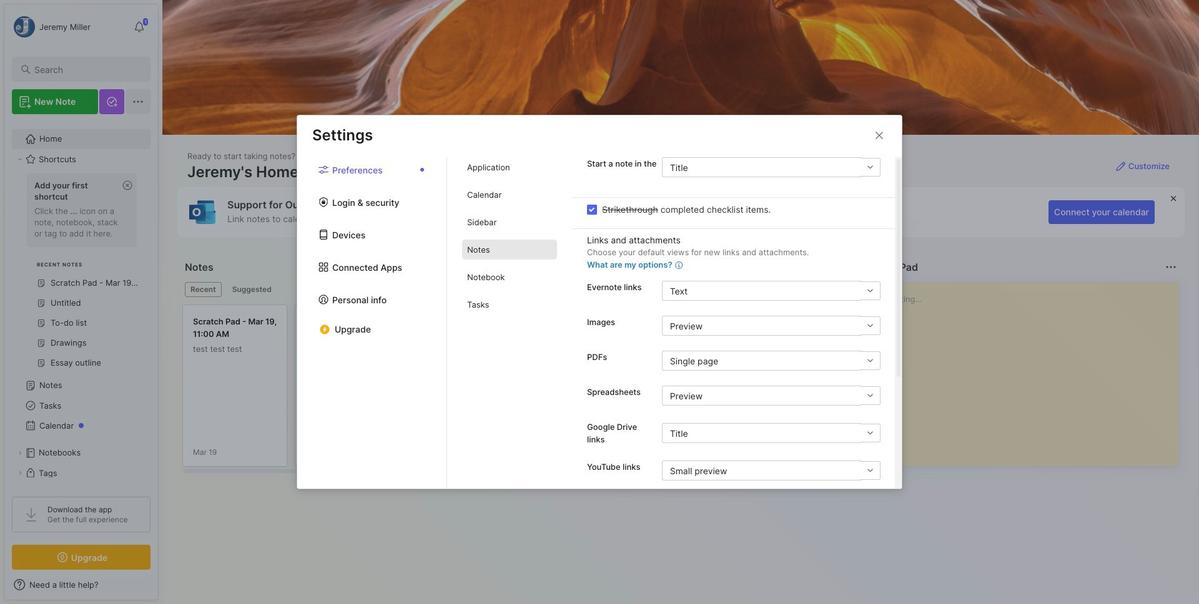 Task type: describe. For each thing, give the bounding box(es) containing it.
Choose default view option for Images field
[[662, 316, 881, 336]]

Choose default view option for Evernote links field
[[662, 281, 881, 301]]

tree inside main element
[[4, 122, 158, 531]]

expand tags image
[[16, 470, 24, 477]]

main element
[[0, 0, 162, 605]]

Select48 checkbox
[[587, 205, 597, 215]]

Choose default view option for PDFs field
[[662, 351, 881, 371]]

Choose default view option for YouTube links field
[[662, 461, 881, 481]]

expand notebooks image
[[16, 450, 24, 457]]

close image
[[872, 128, 887, 143]]



Task type: locate. For each thing, give the bounding box(es) containing it.
Search text field
[[34, 64, 139, 76]]

tab
[[462, 158, 557, 178], [462, 185, 557, 205], [462, 213, 557, 233], [462, 240, 557, 260], [462, 268, 557, 288], [185, 282, 222, 297], [227, 282, 277, 297], [462, 295, 557, 315]]

Choose default view option for Spreadsheets field
[[662, 386, 881, 406]]

Start writing… text field
[[868, 283, 1179, 457]]

group
[[12, 169, 143, 381]]

row group
[[182, 305, 970, 475]]

None search field
[[34, 62, 139, 77]]

Start a new note in the body or title. field
[[662, 158, 881, 178]]

tree
[[4, 122, 158, 531]]

Choose default view option for Google Drive links field
[[662, 424, 881, 444]]

none search field inside main element
[[34, 62, 139, 77]]

tab list
[[297, 158, 447, 489], [447, 158, 572, 489], [185, 282, 838, 297]]

group inside tree
[[12, 169, 143, 381]]



Task type: vqa. For each thing, say whether or not it's contained in the screenshot.
Help And Learning Task Checklist "field"
no



